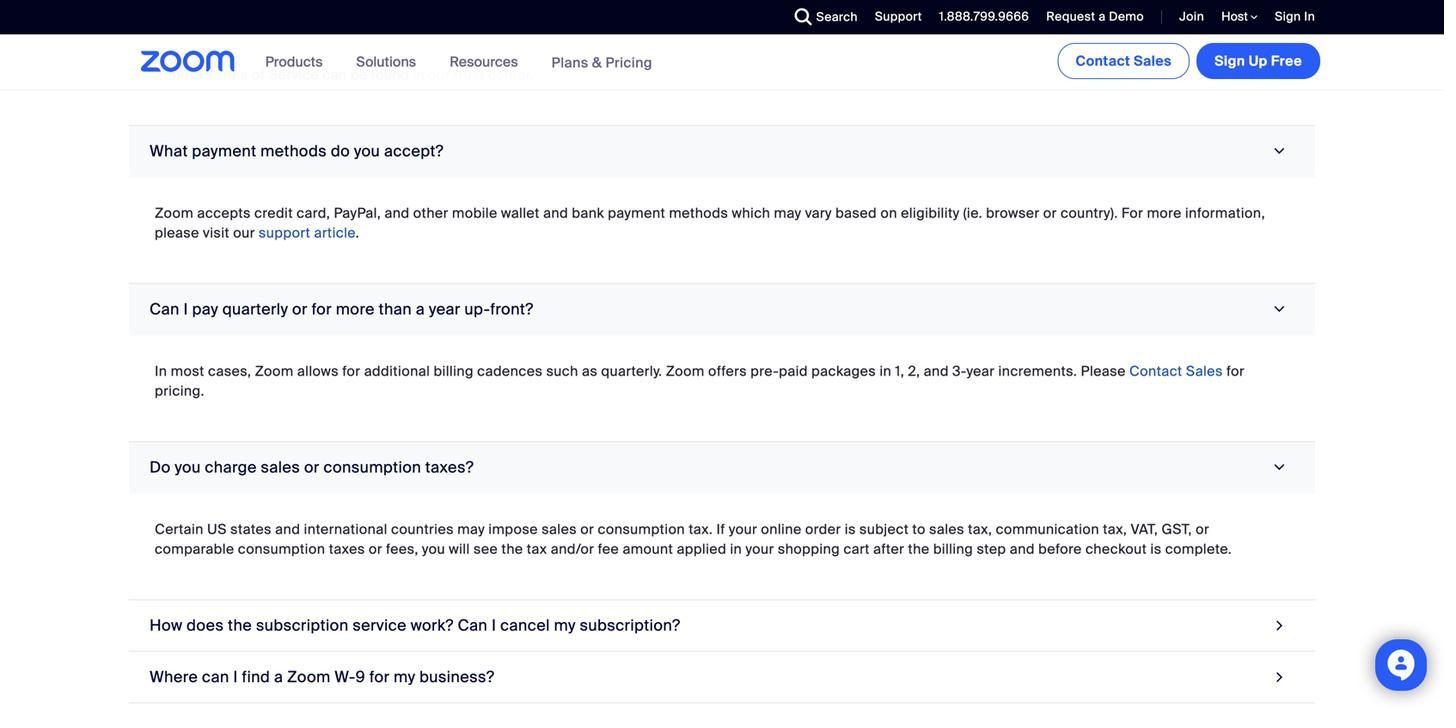 Task type: vqa. For each thing, say whether or not it's contained in the screenshot.
the Sign
yes



Task type: locate. For each thing, give the bounding box(es) containing it.
and
[[385, 204, 410, 222], [543, 204, 568, 222], [924, 362, 949, 380], [275, 521, 300, 539], [1010, 540, 1035, 558]]

1 horizontal spatial sales
[[1186, 362, 1223, 380]]

2 vertical spatial i
[[233, 668, 238, 687]]

is
[[845, 521, 856, 539], [1151, 540, 1162, 558]]

sales inside do you charge sales or consumption taxes? dropdown button
[[261, 458, 300, 478]]

where can i find a zoom w-9 for my business?
[[150, 668, 495, 687]]

how does the subscription service work? can i cancel my subscription? button
[[129, 601, 1316, 652]]

sign in link
[[1262, 0, 1324, 34], [1275, 9, 1316, 25]]

0 vertical spatial my
[[554, 616, 576, 636]]

what
[[150, 141, 188, 161]]

1 horizontal spatial our
[[428, 66, 450, 84]]

1 horizontal spatial more
[[1147, 204, 1182, 222]]

your right if
[[729, 521, 758, 539]]

0 horizontal spatial can
[[202, 668, 229, 687]]

and left bank
[[543, 204, 568, 222]]

i left pay
[[184, 300, 188, 319]]

right image
[[1269, 143, 1292, 159], [1269, 302, 1292, 317], [1269, 460, 1292, 476], [1272, 614, 1288, 638]]

0 horizontal spatial my
[[394, 668, 416, 687]]

consumption down states on the bottom left of page
[[238, 540, 325, 558]]

terms
[[207, 66, 248, 84]]

. left "plans"
[[530, 66, 534, 84]]

join link left "host"
[[1167, 0, 1209, 34]]

1 vertical spatial billing
[[934, 540, 973, 558]]

service
[[269, 66, 319, 84]]

information,
[[1186, 204, 1266, 222]]

impose
[[489, 521, 538, 539]]

0 horizontal spatial more
[[336, 300, 375, 319]]

you right do
[[175, 458, 201, 478]]

i left find at left
[[233, 668, 238, 687]]

0 vertical spatial can
[[150, 300, 180, 319]]

0 vertical spatial can
[[323, 66, 347, 84]]

for pricing.
[[155, 362, 1245, 400]]

sign
[[1275, 9, 1301, 25], [1215, 52, 1246, 70]]

consumption up amount
[[598, 521, 685, 539]]

0 horizontal spatial our
[[233, 224, 255, 242]]

country).
[[1061, 204, 1118, 222]]

a inside dropdown button
[[274, 668, 283, 687]]

right image for can i pay quarterly or for more than a year up-front?
[[1269, 302, 1292, 317]]

wallet
[[501, 204, 540, 222]]

or inside the zoom accepts credit card, paypal, and other mobile wallet and bank payment methods which may vary based on eligibility (ie. browser or country). for more information, please visit our
[[1044, 204, 1057, 222]]

or up "international"
[[304, 458, 320, 478]]

0 horizontal spatial sign
[[1215, 52, 1246, 70]]

1 vertical spatial in
[[155, 362, 167, 380]]

how does the subscription service work? can i cancel my subscription?
[[150, 616, 681, 636]]

cadences
[[477, 362, 543, 380]]

1 vertical spatial may
[[458, 521, 485, 539]]

article
[[314, 224, 356, 242]]

zoom inside the zoom accepts credit card, paypal, and other mobile wallet and bank payment methods which may vary based on eligibility (ie. browser or country). for more information, please visit our
[[155, 204, 194, 222]]

contact sales link inside meetings navigation
[[1058, 43, 1190, 79]]

2 horizontal spatial the
[[908, 540, 930, 558]]

tax, up step
[[968, 521, 992, 539]]

1 horizontal spatial in
[[730, 540, 742, 558]]

billing left the cadences
[[434, 362, 474, 380]]

1 vertical spatial i
[[492, 616, 496, 636]]

credit
[[254, 204, 293, 222]]

products button
[[265, 34, 331, 89]]

what payment methods do you accept?
[[150, 141, 444, 161]]

1 vertical spatial my
[[394, 668, 416, 687]]

0 horizontal spatial may
[[458, 521, 485, 539]]

2 vertical spatial a
[[274, 668, 283, 687]]

1 horizontal spatial my
[[554, 616, 576, 636]]

service
[[353, 616, 407, 636]]

of
[[252, 66, 265, 84]]

my for subscription?
[[554, 616, 576, 636]]

right image inside do you charge sales or consumption taxes? dropdown button
[[1269, 460, 1292, 476]]

0 vertical spatial methods
[[261, 141, 327, 161]]

can left be
[[323, 66, 347, 84]]

1 horizontal spatial may
[[774, 204, 802, 222]]

you right "do"
[[354, 141, 380, 161]]

year
[[429, 300, 461, 319], [967, 362, 995, 380]]

zoom left w-
[[287, 668, 331, 687]]

and right 2, on the bottom
[[924, 362, 949, 380]]

can left pay
[[150, 300, 180, 319]]

may left vary
[[774, 204, 802, 222]]

a right the than
[[416, 300, 425, 319]]

1 vertical spatial more
[[336, 300, 375, 319]]

which
[[732, 204, 771, 222]]

sign for sign up free
[[1215, 52, 1246, 70]]

right image inside the can i pay quarterly or for more than a year up-front? dropdown button
[[1269, 302, 1292, 317]]

contact
[[1076, 52, 1131, 70], [1130, 362, 1183, 380]]

more left the than
[[336, 300, 375, 319]]

our inside the zoom accepts credit card, paypal, and other mobile wallet and bank payment methods which may vary based on eligibility (ie. browser or country). for more information, please visit our
[[233, 224, 255, 242]]

i
[[184, 300, 188, 319], [492, 616, 496, 636], [233, 668, 238, 687]]

does
[[187, 616, 224, 636]]

1 tax, from the left
[[968, 521, 992, 539]]

0 horizontal spatial sales
[[261, 458, 300, 478]]

in right applied
[[730, 540, 742, 558]]

mobile
[[452, 204, 498, 222]]

2,
[[908, 362, 920, 380]]

0 vertical spatial payment
[[192, 141, 257, 161]]

cart
[[844, 540, 870, 558]]

0 vertical spatial contact
[[1076, 52, 1131, 70]]

1 vertical spatial in
[[880, 362, 892, 380]]

certain
[[155, 521, 204, 539]]

0 horizontal spatial .
[[356, 224, 360, 242]]

international
[[304, 521, 388, 539]]

a right find at left
[[274, 668, 283, 687]]

year left up-
[[429, 300, 461, 319]]

our left trust
[[428, 66, 450, 84]]

i left cancel
[[492, 616, 496, 636]]

if
[[717, 521, 725, 539]]

methods inside dropdown button
[[261, 141, 327, 161]]

sales
[[261, 458, 300, 478], [542, 521, 577, 539], [930, 521, 965, 539]]

sign inside button
[[1215, 52, 1246, 70]]

1 vertical spatial payment
[[608, 204, 666, 222]]

0 horizontal spatial a
[[274, 668, 283, 687]]

1 vertical spatial sign
[[1215, 52, 1246, 70]]

0 vertical spatial may
[[774, 204, 802, 222]]

accepts
[[197, 204, 251, 222]]

1 vertical spatial sales
[[1186, 362, 1223, 380]]

0 vertical spatial more
[[1147, 204, 1182, 222]]

my right cancel
[[554, 616, 576, 636]]

support article .
[[259, 224, 360, 242]]

1 horizontal spatial can
[[458, 616, 488, 636]]

1 horizontal spatial sign
[[1275, 9, 1301, 25]]

1 horizontal spatial tax,
[[1103, 521, 1127, 539]]

0 horizontal spatial in
[[155, 362, 167, 380]]

0 vertical spatial year
[[429, 300, 461, 319]]

banner
[[120, 34, 1324, 91]]

for
[[1122, 204, 1144, 222]]

is down vat, at the right bottom
[[1151, 540, 1162, 558]]

zoom left allows
[[255, 362, 294, 380]]

1 vertical spatial year
[[967, 362, 995, 380]]

pay
[[192, 300, 218, 319]]

in
[[1305, 9, 1316, 25], [155, 362, 167, 380]]

billing left step
[[934, 540, 973, 558]]

in left 1,
[[880, 362, 892, 380]]

my inside dropdown button
[[394, 668, 416, 687]]

billing
[[434, 362, 474, 380], [934, 540, 973, 558]]

in up the sign up free button on the top
[[1305, 9, 1316, 25]]

methods left "do"
[[261, 141, 327, 161]]

eligibility
[[901, 204, 960, 222]]

0 horizontal spatial you
[[175, 458, 201, 478]]

plans & pricing link
[[552, 54, 653, 72], [552, 54, 653, 72]]

may inside the zoom accepts credit card, paypal, and other mobile wallet and bank payment methods which may vary based on eligibility (ie. browser or country). for more information, please visit our
[[774, 204, 802, 222]]

1 horizontal spatial the
[[502, 540, 523, 558]]

contact right please
[[1130, 362, 1183, 380]]

more
[[1147, 204, 1182, 222], [336, 300, 375, 319]]

right image for do you charge sales or consumption taxes?
[[1269, 460, 1292, 476]]

1 horizontal spatial sales
[[542, 521, 577, 539]]

may up the will
[[458, 521, 485, 539]]

1 vertical spatial our
[[233, 224, 255, 242]]

sales right charge
[[261, 458, 300, 478]]

banner containing contact sales
[[120, 34, 1324, 91]]

0 horizontal spatial can
[[150, 300, 180, 319]]

zoom inside dropdown button
[[287, 668, 331, 687]]

can inside the can i pay quarterly or for more than a year up-front? dropdown button
[[150, 300, 180, 319]]

quarterly.
[[601, 362, 662, 380]]

contact down request a demo
[[1076, 52, 1131, 70]]

0 vertical spatial a
[[1099, 9, 1106, 25]]

join link
[[1167, 0, 1209, 34], [1180, 9, 1205, 25]]

or right quarterly
[[292, 300, 308, 319]]

your down online
[[746, 540, 774, 558]]

sign left up
[[1215, 52, 1246, 70]]

tax, up checkout
[[1103, 521, 1127, 539]]

and right step
[[1010, 540, 1035, 558]]

0 horizontal spatial billing
[[434, 362, 474, 380]]

business?
[[420, 668, 495, 687]]

do you charge sales or consumption taxes?
[[150, 458, 474, 478]]

0 horizontal spatial tax,
[[968, 521, 992, 539]]

0 horizontal spatial methods
[[261, 141, 327, 161]]

consumption up "international"
[[324, 458, 421, 478]]

such
[[546, 362, 579, 380]]

1 horizontal spatial a
[[416, 300, 425, 319]]

resources
[[450, 53, 518, 71]]

1 horizontal spatial payment
[[608, 204, 666, 222]]

0 horizontal spatial i
[[184, 300, 188, 319]]

contact sales link right please
[[1130, 362, 1223, 380]]

vat,
[[1131, 521, 1158, 539]]

1 horizontal spatial .
[[530, 66, 534, 84]]

do
[[150, 458, 171, 478]]

0 vertical spatial you
[[354, 141, 380, 161]]

the down the to
[[908, 540, 930, 558]]

year left increments.
[[967, 362, 995, 380]]

can left find at left
[[202, 668, 229, 687]]

0 horizontal spatial in
[[413, 66, 425, 84]]

the down the impose
[[502, 540, 523, 558]]

1 vertical spatial contact
[[1130, 362, 1183, 380]]

us
[[207, 521, 227, 539]]

search
[[817, 9, 858, 25]]

right image inside what payment methods do you accept? dropdown button
[[1269, 143, 1292, 159]]

you down countries
[[422, 540, 445, 558]]

a
[[1099, 9, 1106, 25], [416, 300, 425, 319], [274, 668, 283, 687]]

1 horizontal spatial methods
[[669, 204, 728, 222]]

1 horizontal spatial in
[[1305, 9, 1316, 25]]

you inside "certain us states and international countries may impose sales or consumption tax. if your online order is subject to sales tax, communication tax, vat, gst, or comparable consumption taxes or fees, you will see the tax and/or fee amount applied in your shopping cart after the billing step and before checkout is complete."
[[422, 540, 445, 558]]

my right 9
[[394, 668, 416, 687]]

2 horizontal spatial you
[[422, 540, 445, 558]]

cases,
[[208, 362, 251, 380]]

on
[[881, 204, 898, 222]]

our right visit
[[233, 224, 255, 242]]

checkout
[[1086, 540, 1147, 558]]

zoom up the please
[[155, 204, 194, 222]]

join
[[1180, 9, 1205, 25]]

support
[[259, 224, 311, 242]]

in left most
[[155, 362, 167, 380]]

0 horizontal spatial payment
[[192, 141, 257, 161]]

sales right the to
[[930, 521, 965, 539]]

and left other
[[385, 204, 410, 222]]

methods left which
[[669, 204, 728, 222]]

more inside the can i pay quarterly or for more than a year up-front? dropdown button
[[336, 300, 375, 319]]

offers
[[708, 362, 747, 380]]

in right found
[[413, 66, 425, 84]]

0 vertical spatial .
[[530, 66, 534, 84]]

packages
[[812, 362, 876, 380]]

1 vertical spatial contact sales link
[[1130, 362, 1223, 380]]

1 horizontal spatial billing
[[934, 540, 973, 558]]

tax
[[527, 540, 547, 558]]

payment right bank
[[608, 204, 666, 222]]

a left demo
[[1099, 9, 1106, 25]]

contact sales link down demo
[[1058, 43, 1190, 79]]

more inside the zoom accepts credit card, paypal, and other mobile wallet and bank payment methods which may vary based on eligibility (ie. browser or country). for more information, please visit our
[[1147, 204, 1182, 222]]

a inside dropdown button
[[416, 300, 425, 319]]

(ie.
[[964, 204, 983, 222]]

0 horizontal spatial sales
[[1134, 52, 1172, 70]]

1 horizontal spatial year
[[967, 362, 995, 380]]

1 horizontal spatial i
[[233, 668, 238, 687]]

more right for
[[1147, 204, 1182, 222]]

accept?
[[384, 141, 444, 161]]

2 horizontal spatial a
[[1099, 9, 1106, 25]]

subscription?
[[580, 616, 681, 636]]

0 horizontal spatial year
[[429, 300, 461, 319]]

sign up free at top right
[[1275, 9, 1301, 25]]

2 vertical spatial in
[[730, 540, 742, 558]]

gst,
[[1162, 521, 1192, 539]]

0 horizontal spatial is
[[845, 521, 856, 539]]

1 vertical spatial methods
[[669, 204, 728, 222]]

allows
[[297, 362, 339, 380]]

can right work?
[[458, 616, 488, 636]]

1 vertical spatial .
[[356, 224, 360, 242]]

0 vertical spatial sales
[[1134, 52, 1172, 70]]

1 vertical spatial can
[[202, 668, 229, 687]]

1 horizontal spatial is
[[1151, 540, 1162, 558]]

states
[[230, 521, 272, 539]]

0 vertical spatial consumption
[[324, 458, 421, 478]]

the right does
[[228, 616, 252, 636]]

2 tax, from the left
[[1103, 521, 1127, 539]]

1,
[[895, 362, 905, 380]]

1 vertical spatial consumption
[[598, 521, 685, 539]]

plans & pricing
[[552, 54, 653, 72]]

browser
[[986, 204, 1040, 222]]

1 horizontal spatial you
[[354, 141, 380, 161]]

0 vertical spatial contact sales link
[[1058, 43, 1190, 79]]

sales up and/or at the left bottom of the page
[[542, 521, 577, 539]]

0 vertical spatial sign
[[1275, 9, 1301, 25]]

is up cart
[[845, 521, 856, 539]]

1 vertical spatial can
[[458, 616, 488, 636]]

. down "paypal,"
[[356, 224, 360, 242]]

0 vertical spatial billing
[[434, 362, 474, 380]]

or right "browser"
[[1044, 204, 1057, 222]]

right image for what payment methods do you accept?
[[1269, 143, 1292, 159]]

the
[[502, 540, 523, 558], [908, 540, 930, 558], [228, 616, 252, 636]]

join link up meetings navigation
[[1180, 9, 1205, 25]]

2 vertical spatial you
[[422, 540, 445, 558]]

or left fees,
[[369, 540, 382, 558]]

request a demo link
[[1034, 0, 1149, 34], [1047, 9, 1144, 25]]

will
[[449, 540, 470, 558]]

your
[[729, 521, 758, 539], [746, 540, 774, 558]]

search button
[[782, 0, 862, 34]]

1 vertical spatial you
[[175, 458, 201, 478]]

payment right what
[[192, 141, 257, 161]]

0 horizontal spatial the
[[228, 616, 252, 636]]

subscription
[[256, 616, 349, 636]]

my inside dropdown button
[[554, 616, 576, 636]]



Task type: describe. For each thing, give the bounding box(es) containing it.
can inside dropdown button
[[202, 668, 229, 687]]

sign up free button
[[1197, 43, 1321, 79]]

i inside dropdown button
[[233, 668, 238, 687]]

support article link
[[259, 224, 356, 242]]

please
[[1081, 362, 1126, 380]]

sign in
[[1275, 9, 1316, 25]]

complete.
[[1166, 540, 1232, 558]]

additional
[[364, 362, 430, 380]]

based
[[836, 204, 877, 222]]

right image
[[1272, 666, 1288, 689]]

up-
[[465, 300, 490, 319]]

consumption inside dropdown button
[[324, 458, 421, 478]]

amount
[[623, 540, 673, 558]]

or inside the can i pay quarterly or for more than a year up-front? dropdown button
[[292, 300, 308, 319]]

pricing
[[606, 54, 653, 72]]

host button
[[1222, 9, 1258, 25]]

taxes?
[[425, 458, 474, 478]]

w-
[[335, 668, 356, 687]]

1 vertical spatial your
[[746, 540, 774, 558]]

for inside dropdown button
[[370, 668, 390, 687]]

sales inside meetings navigation
[[1134, 52, 1172, 70]]

after
[[874, 540, 905, 558]]

bank
[[572, 204, 604, 222]]

card,
[[297, 204, 330, 222]]

how
[[150, 616, 183, 636]]

0 vertical spatial is
[[845, 521, 856, 539]]

to
[[913, 521, 926, 539]]

sign for sign in
[[1275, 9, 1301, 25]]

for inside dropdown button
[[312, 300, 332, 319]]

and right states on the bottom left of page
[[275, 521, 300, 539]]

billing inside "certain us states and international countries may impose sales or consumption tax. if your online order is subject to sales tax, communication tax, vat, gst, or comparable consumption taxes or fees, you will see the tax and/or fee amount applied in your shopping cart after the billing step and before checkout is complete."
[[934, 540, 973, 558]]

trust
[[454, 66, 485, 84]]

meetings navigation
[[1055, 34, 1324, 83]]

increments.
[[999, 362, 1078, 380]]

2 horizontal spatial i
[[492, 616, 496, 636]]

the inside dropdown button
[[228, 616, 252, 636]]

1.888.799.9666
[[940, 9, 1030, 25]]

payment inside dropdown button
[[192, 141, 257, 161]]

request
[[1047, 9, 1096, 25]]

or up complete.
[[1196, 521, 1210, 539]]

host
[[1222, 9, 1251, 25]]

certain us states and international countries may impose sales or consumption tax. if your online order is subject to sales tax, communication tax, vat, gst, or comparable consumption taxes or fees, you will see the tax and/or fee amount applied in your shopping cart after the billing step and before checkout is complete.
[[155, 521, 1232, 558]]

please
[[155, 224, 199, 242]]

1 vertical spatial is
[[1151, 540, 1162, 558]]

or up and/or at the left bottom of the page
[[581, 521, 594, 539]]

paypal,
[[334, 204, 381, 222]]

or inside do you charge sales or consumption taxes? dropdown button
[[304, 458, 320, 478]]

in inside "certain us states and international countries may impose sales or consumption tax. if your online order is subject to sales tax, communication tax, vat, gst, or comparable consumption taxes or fees, you will see the tax and/or fee amount applied in your shopping cart after the billing step and before checkout is complete."
[[730, 540, 742, 558]]

you inside dropdown button
[[175, 458, 201, 478]]

zoom accepts credit card, paypal, and other mobile wallet and bank payment methods which may vary based on eligibility (ie. browser or country). for more information, please visit our
[[155, 204, 1266, 242]]

can inside how does the subscription service work? can i cancel my subscription? dropdown button
[[458, 616, 488, 636]]

where can i find a zoom w-9 for my business? button
[[129, 652, 1316, 704]]

subject
[[860, 521, 909, 539]]

zoom's
[[155, 66, 204, 84]]

2 horizontal spatial in
[[880, 362, 892, 380]]

solutions button
[[356, 34, 424, 89]]

methods inside the zoom accepts credit card, paypal, and other mobile wallet and bank payment methods which may vary based on eligibility (ie. browser or country). for more information, please visit our
[[669, 204, 728, 222]]

see
[[474, 540, 498, 558]]

&
[[592, 54, 602, 72]]

may inside "certain us states and international countries may impose sales or consumption tax. if your online order is subject to sales tax, communication tax, vat, gst, or comparable consumption taxes or fees, you will see the tax and/or fee amount applied in your shopping cart after the billing step and before checkout is complete."
[[458, 521, 485, 539]]

what payment methods do you accept? button
[[129, 126, 1316, 178]]

contact inside meetings navigation
[[1076, 52, 1131, 70]]

communication
[[996, 521, 1100, 539]]

visit
[[203, 224, 230, 242]]

step
[[977, 540, 1006, 558]]

before
[[1039, 540, 1082, 558]]

cancel
[[500, 616, 550, 636]]

paid
[[779, 362, 808, 380]]

most
[[171, 362, 204, 380]]

work?
[[411, 616, 454, 636]]

0 vertical spatial in
[[1305, 9, 1316, 25]]

1 horizontal spatial can
[[323, 66, 347, 84]]

up
[[1249, 52, 1268, 70]]

9
[[356, 668, 366, 687]]

product information navigation
[[252, 34, 665, 91]]

products
[[265, 53, 323, 71]]

for inside for pricing.
[[1227, 362, 1245, 380]]

0 vertical spatial in
[[413, 66, 425, 84]]

support
[[875, 9, 922, 25]]

zoom logo image
[[141, 51, 235, 72]]

right image inside how does the subscription service work? can i cancel my subscription? dropdown button
[[1272, 614, 1288, 638]]

countries
[[391, 521, 454, 539]]

free
[[1271, 52, 1303, 70]]

payment inside the zoom accepts credit card, paypal, and other mobile wallet and bank payment methods which may vary based on eligibility (ie. browser or country). for more information, please visit our
[[608, 204, 666, 222]]

charge
[[205, 458, 257, 478]]

my for business?
[[394, 668, 416, 687]]

year inside dropdown button
[[429, 300, 461, 319]]

zoom's terms of service can be found in our trust center .
[[155, 66, 534, 84]]

you inside dropdown button
[[354, 141, 380, 161]]

do you charge sales or consumption taxes? button
[[129, 442, 1316, 494]]

2 vertical spatial consumption
[[238, 540, 325, 558]]

where
[[150, 668, 198, 687]]

other
[[413, 204, 449, 222]]

0 vertical spatial i
[[184, 300, 188, 319]]

be
[[351, 66, 368, 84]]

0 vertical spatial our
[[428, 66, 450, 84]]

can i pay quarterly or for more than a year up-front? button
[[129, 284, 1316, 336]]

0 vertical spatial your
[[729, 521, 758, 539]]

than
[[379, 300, 412, 319]]

quarterly
[[222, 300, 288, 319]]

2 horizontal spatial sales
[[930, 521, 965, 539]]

front?
[[490, 300, 534, 319]]

3-
[[953, 362, 967, 380]]

resources button
[[450, 34, 526, 89]]

zoom left offers
[[666, 362, 705, 380]]

fees,
[[386, 540, 418, 558]]

applied
[[677, 540, 727, 558]]

pre-
[[751, 362, 779, 380]]

order
[[806, 521, 841, 539]]

sign up free
[[1215, 52, 1303, 70]]

request a demo
[[1047, 9, 1144, 25]]

pricing.
[[155, 382, 205, 400]]



